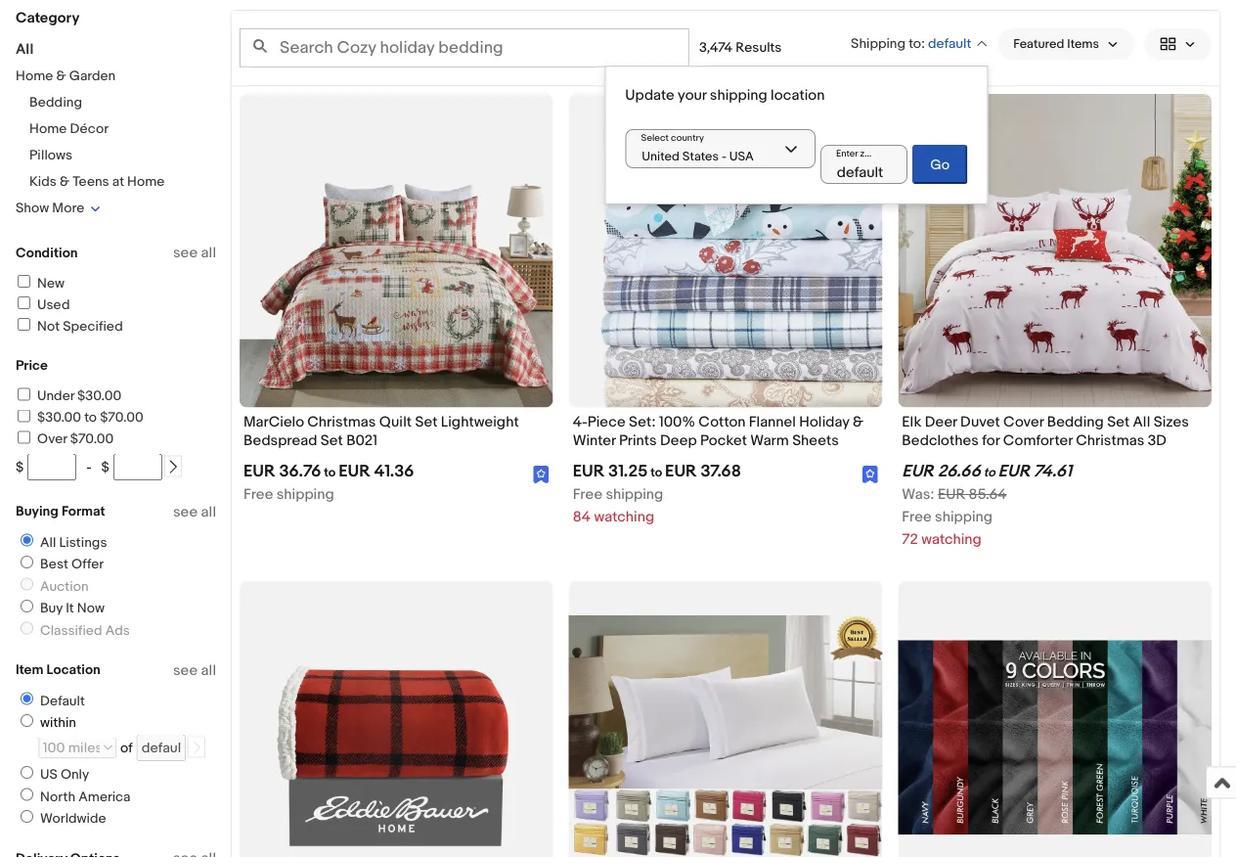 Task type: locate. For each thing, give the bounding box(es) containing it.
1 horizontal spatial free
[[573, 486, 603, 503]]

2 horizontal spatial set
[[1108, 414, 1130, 431]]

0 horizontal spatial set
[[321, 431, 343, 449]]

to inside eur 31.25 to eur 37.68
[[651, 465, 663, 480]]

watching inside eur 26.66 to eur 74.61 was: eur 85.64 free shipping 72 watching
[[922, 531, 982, 548]]

bedding inside the home & garden bedding home décor pillows kids & teens at home
[[29, 94, 82, 111]]

flannel
[[749, 414, 796, 431]]

1 horizontal spatial watching
[[922, 531, 982, 548]]

update
[[625, 86, 675, 104]]

1 vertical spatial see all
[[173, 503, 216, 520]]

Default radio
[[21, 692, 33, 705]]

2 vertical spatial see all
[[173, 661, 216, 679]]

0 vertical spatial bedding
[[29, 94, 82, 111]]

$
[[16, 459, 24, 475], [101, 459, 109, 475]]

christmas inside marcielo christmas quilt set lightweight bedspread set b021
[[308, 414, 376, 431]]

free down was:
[[902, 508, 932, 526]]

results
[[736, 40, 782, 56]]

0 vertical spatial see all button
[[173, 244, 216, 262]]

more
[[52, 200, 84, 217]]

$30.00 to $70.00 link
[[15, 409, 143, 426]]

pocket
[[700, 431, 747, 449]]

eur
[[244, 461, 276, 482], [339, 461, 371, 482], [573, 461, 605, 482], [665, 461, 697, 482], [902, 461, 934, 482], [999, 461, 1030, 482], [938, 486, 966, 503]]

4-piece set: 100% cotton flannel holiday & winter prints deep pocket warm sheets link
[[573, 414, 879, 454]]

under $30.00 link
[[15, 388, 121, 405]]

to inside eur 26.66 to eur 74.61 was: eur 85.64 free shipping 72 watching
[[984, 465, 996, 480]]

31.25
[[609, 461, 648, 482]]

all down category
[[16, 41, 34, 58]]

0 horizontal spatial christmas
[[308, 414, 376, 431]]

of
[[120, 740, 133, 756]]

free inside free shipping 84 watching
[[573, 486, 603, 503]]

free up the 84
[[573, 486, 603, 503]]

classified ads
[[40, 622, 130, 639]]

0 vertical spatial see
[[173, 244, 198, 262]]

your
[[678, 86, 707, 104]]

$ down the over $70.00 option
[[16, 459, 24, 475]]

Not Specified checkbox
[[18, 318, 30, 331]]

watching right the 84
[[594, 508, 655, 526]]

holiday
[[800, 414, 850, 431]]

pillows
[[29, 147, 73, 164]]

Used checkbox
[[18, 296, 30, 309]]

new link
[[15, 275, 65, 292]]

price
[[16, 358, 48, 374]]

not specified link
[[15, 318, 123, 335]]

2 vertical spatial home
[[127, 174, 165, 190]]

christmas left 3d
[[1076, 431, 1145, 449]]

1 $ from the left
[[16, 459, 24, 475]]

set right quilt
[[415, 414, 438, 431]]

1 horizontal spatial bedding
[[1048, 414, 1104, 431]]

free for free shipping
[[244, 486, 273, 503]]

2 vertical spatial see
[[173, 661, 198, 679]]

us only
[[40, 767, 89, 783]]

america
[[79, 789, 131, 805]]

Best Offer radio
[[21, 556, 33, 568]]

2 vertical spatial see all button
[[173, 661, 216, 679]]

0 vertical spatial all
[[16, 41, 34, 58]]

all
[[16, 41, 34, 58], [1134, 414, 1151, 431], [40, 534, 56, 551]]

& up bedding link
[[56, 68, 66, 85]]

north
[[40, 789, 76, 805]]

set
[[415, 414, 438, 431], [1108, 414, 1130, 431], [321, 431, 343, 449]]

eur down deep
[[665, 461, 697, 482]]

set:
[[629, 414, 656, 431]]

0 horizontal spatial watching
[[594, 508, 655, 526]]

$ for maximum value text box
[[101, 459, 109, 475]]

all
[[201, 244, 216, 262], [201, 503, 216, 520], [201, 661, 216, 679]]

b021
[[346, 431, 378, 449]]

3,474
[[700, 40, 733, 56]]

all inside elk deer duvet cover bedding set all sizes bedclothes for comforter christmas 3d
[[1134, 414, 1151, 431]]

1 horizontal spatial set
[[415, 414, 438, 431]]

watching right 72
[[922, 531, 982, 548]]

$70.00 down under $30.00 on the top left
[[100, 409, 143, 426]]

bedding down the home & garden link
[[29, 94, 82, 111]]

0 vertical spatial home
[[16, 68, 53, 85]]

0 horizontal spatial free
[[244, 486, 273, 503]]

0 vertical spatial all
[[201, 244, 216, 262]]

$ right -
[[101, 459, 109, 475]]

marcielo christmas quilt set lightweight bedspread set b021 image
[[240, 94, 553, 408]]

all for all
[[16, 41, 34, 58]]

None text field
[[625, 129, 816, 168], [821, 145, 908, 184], [625, 129, 816, 168], [821, 145, 908, 184]]

to up 85.64
[[984, 465, 996, 480]]

1 vertical spatial bedding
[[1048, 414, 1104, 431]]

1 vertical spatial watching
[[922, 531, 982, 548]]

& right the "kids"
[[60, 174, 70, 190]]

1 see from the top
[[173, 244, 198, 262]]

all right 'all listings' radio at bottom
[[40, 534, 56, 551]]

category
[[16, 9, 80, 26]]

free down bedspread
[[244, 486, 273, 503]]

free
[[244, 486, 273, 503], [573, 486, 603, 503], [902, 508, 932, 526]]

submit price range image
[[166, 460, 180, 474]]

0 horizontal spatial bedding
[[29, 94, 82, 111]]

[object undefined] image
[[862, 465, 879, 484]]

$30.00 down under
[[37, 409, 81, 426]]

2 see from the top
[[173, 503, 198, 520]]

within radio
[[21, 714, 33, 727]]

home up bedding link
[[16, 68, 53, 85]]

home up pillows link
[[29, 121, 67, 137]]

set inside elk deer duvet cover bedding set all sizes bedclothes for comforter christmas 3d
[[1108, 414, 1130, 431]]

shipping down 31.25
[[606, 486, 664, 503]]

watching inside free shipping 84 watching
[[594, 508, 655, 526]]

$70.00 down $30.00 to $70.00 at the left top of page
[[70, 431, 114, 448]]

1 horizontal spatial christmas
[[1076, 431, 1145, 449]]

1500 thread count 4 piece bed sheet set - perfect christmas gift image
[[569, 615, 883, 857]]

to for 36.76
[[324, 465, 336, 480]]

home right at
[[127, 174, 165, 190]]

1 vertical spatial all
[[1134, 414, 1151, 431]]

0 horizontal spatial $
[[16, 459, 24, 475]]

2 all from the top
[[201, 503, 216, 520]]

2 $ from the left
[[101, 459, 109, 475]]

to inside eur 36.76 to eur 41.36
[[324, 465, 336, 480]]

see all button
[[173, 244, 216, 262], [173, 503, 216, 520], [173, 661, 216, 679]]

eur up 85.64
[[999, 461, 1030, 482]]

all up 3d
[[1134, 414, 1151, 431]]

shipping down 85.64
[[935, 508, 993, 526]]

$30.00 up $30.00 to $70.00 at the left top of page
[[77, 388, 121, 405]]

bedspread
[[244, 431, 317, 449]]

2 vertical spatial all
[[201, 661, 216, 679]]

& right holiday
[[853, 414, 864, 431]]

&
[[56, 68, 66, 85], [60, 174, 70, 190], [853, 414, 864, 431]]

eur up was:
[[902, 461, 934, 482]]

1 vertical spatial see all button
[[173, 503, 216, 520]]

2 horizontal spatial free
[[902, 508, 932, 526]]

listings
[[59, 534, 107, 551]]

bedding inside elk deer duvet cover bedding set all sizes bedclothes for comforter christmas 3d
[[1048, 414, 1104, 431]]

to
[[84, 409, 97, 426], [324, 465, 336, 480], [651, 465, 663, 480], [984, 465, 996, 480]]

all listings
[[40, 534, 107, 551]]

home décor link
[[29, 121, 109, 137]]

buy
[[40, 600, 63, 617]]

eur down 26.66
[[938, 486, 966, 503]]

cover
[[1004, 414, 1044, 431]]

eddie bauer plush fleece throw blanket (bunkhouse plaid-scarlet) image
[[240, 591, 553, 857]]

winter
[[573, 431, 616, 449]]

new
[[37, 275, 65, 292]]

default
[[40, 693, 85, 709]]

US Only radio
[[21, 766, 33, 779]]

bedding up comforter
[[1048, 414, 1104, 431]]

under $30.00
[[37, 388, 121, 405]]

0 vertical spatial &
[[56, 68, 66, 85]]

0 vertical spatial watching
[[594, 508, 655, 526]]

set left 'b021'
[[321, 431, 343, 449]]

2 horizontal spatial all
[[1134, 414, 1151, 431]]

85.64
[[969, 486, 1007, 503]]

1 horizontal spatial $
[[101, 459, 109, 475]]

26.66
[[938, 461, 981, 482]]

0 horizontal spatial all
[[16, 41, 34, 58]]

2 see all button from the top
[[173, 503, 216, 520]]

within
[[40, 715, 76, 731]]

4-
[[573, 414, 588, 431]]

eur 26.66 to eur 74.61 was: eur 85.64 free shipping 72 watching
[[902, 461, 1072, 548]]

4-piece set: 100% cotton flannel holiday & winter prints deep pocket warm sheets image
[[569, 94, 883, 408]]

bedclothes
[[902, 431, 979, 449]]

3d
[[1148, 431, 1167, 449]]

1 vertical spatial $70.00
[[70, 431, 114, 448]]

was:
[[902, 486, 935, 503]]

1 see all button from the top
[[173, 244, 216, 262]]

auction link
[[13, 578, 92, 595]]

4-piece set: 100% cotton flannel holiday & winter prints deep pocket warm sheets
[[573, 414, 864, 449]]

None submit
[[913, 145, 968, 184]]

1 horizontal spatial all
[[40, 534, 56, 551]]

to right 31.25
[[651, 465, 663, 480]]

all for used
[[201, 244, 216, 262]]

format
[[62, 503, 105, 520]]

marcielo christmas quilt set lightweight bedspread set b021
[[244, 414, 519, 449]]

set left sizes
[[1108, 414, 1130, 431]]

[object undefined] image
[[533, 465, 550, 484], [533, 466, 550, 484], [862, 466, 879, 484]]

item
[[16, 662, 43, 678]]

1 vertical spatial see
[[173, 503, 198, 520]]

eur 36.76 to eur 41.36
[[244, 461, 414, 482]]

see all for best offer
[[173, 503, 216, 520]]

2 vertical spatial &
[[853, 414, 864, 431]]

update your shipping location
[[625, 86, 825, 104]]

to right 36.76
[[324, 465, 336, 480]]

3,474 results
[[700, 40, 782, 56]]

1 all from the top
[[201, 244, 216, 262]]

2 vertical spatial all
[[40, 534, 56, 551]]

Classified Ads radio
[[21, 622, 33, 634]]

us only link
[[13, 766, 93, 783]]

1 see all from the top
[[173, 244, 216, 262]]

go image
[[190, 741, 203, 755]]

christmas up 'b021'
[[308, 414, 376, 431]]

0 vertical spatial see all
[[173, 244, 216, 262]]

1 vertical spatial all
[[201, 503, 216, 520]]

used
[[37, 296, 70, 313]]

2 see all from the top
[[173, 503, 216, 520]]



Task type: describe. For each thing, give the bounding box(es) containing it.
buying format
[[16, 503, 105, 520]]

eur down 'b021'
[[339, 461, 371, 482]]

buy it now link
[[13, 600, 109, 617]]

north america link
[[13, 788, 135, 805]]

to for 31.25
[[651, 465, 663, 480]]

3 see all button from the top
[[173, 661, 216, 679]]

New checkbox
[[18, 275, 30, 288]]

all for all listings
[[40, 534, 56, 551]]

1 vertical spatial $30.00
[[37, 409, 81, 426]]

buy it now
[[40, 600, 105, 617]]

$30.00 to $70.00
[[37, 409, 143, 426]]

buying
[[16, 503, 59, 520]]

kids & teens at home link
[[29, 174, 165, 190]]

free shipping
[[244, 486, 334, 503]]

eur 31.25 to eur 37.68
[[573, 461, 742, 482]]

best offer link
[[13, 556, 108, 573]]

North America radio
[[21, 788, 33, 801]]

default text field
[[137, 734, 186, 761]]

north america
[[40, 789, 131, 805]]

décor
[[70, 121, 109, 137]]

kids
[[29, 174, 57, 190]]

auction
[[40, 578, 89, 595]]

Auction radio
[[21, 578, 33, 590]]

sizes
[[1154, 414, 1189, 431]]

not specified
[[37, 318, 123, 335]]

warm
[[751, 431, 789, 449]]

[object undefined] image for eur 37.68
[[862, 466, 879, 484]]

0 vertical spatial $70.00
[[100, 409, 143, 426]]

teens
[[73, 174, 109, 190]]

see for best offer
[[173, 503, 198, 520]]

over
[[37, 431, 67, 448]]

over $70.00 link
[[15, 431, 114, 448]]

Worldwide radio
[[21, 810, 33, 823]]

Buy It Now radio
[[21, 600, 33, 612]]

offer
[[71, 556, 104, 573]]

to for 26.66
[[984, 465, 996, 480]]

worldwide link
[[13, 810, 110, 827]]

37.68
[[701, 461, 742, 482]]

$30.00 to $70.00 checkbox
[[18, 409, 30, 422]]

Maximum Value text field
[[113, 453, 162, 480]]

3 see all from the top
[[173, 661, 216, 679]]

Minimum Value text field
[[28, 453, 77, 480]]

see all button for best offer
[[173, 503, 216, 520]]

deep
[[660, 431, 697, 449]]

for
[[983, 431, 1000, 449]]

christmas inside elk deer duvet cover bedding set all sizes bedclothes for comforter christmas 3d
[[1076, 431, 1145, 449]]

item location
[[16, 662, 101, 678]]

shipping down 36.76
[[277, 486, 334, 503]]

free for free shipping 84 watching
[[573, 486, 603, 503]]

home & garden link
[[16, 68, 116, 85]]

at
[[112, 174, 124, 190]]

41.36
[[374, 461, 414, 482]]

Over $70.00 checkbox
[[18, 431, 30, 444]]

free inside eur 26.66 to eur 74.61 was: eur 85.64 free shipping 72 watching
[[902, 508, 932, 526]]

best
[[40, 556, 68, 573]]

elk
[[902, 414, 922, 431]]

shipping right your
[[710, 86, 768, 104]]

see all for used
[[173, 244, 216, 262]]

location
[[771, 86, 825, 104]]

eur down winter
[[573, 461, 605, 482]]

classified ads link
[[13, 622, 134, 639]]

only
[[61, 767, 89, 783]]

3 all from the top
[[201, 661, 216, 679]]

1 vertical spatial &
[[60, 174, 70, 190]]

elk deer duvet cover bedding set all sizes bedclothes for comforter christmas 3d link
[[902, 414, 1208, 454]]

worldwide
[[40, 811, 106, 827]]

$ for minimum value text field
[[16, 459, 24, 475]]

deer
[[925, 414, 958, 431]]

to down under $30.00 on the top left
[[84, 409, 97, 426]]

shipping inside eur 26.66 to eur 74.61 was: eur 85.64 free shipping 72 watching
[[935, 508, 993, 526]]

36.76
[[279, 461, 321, 482]]

classified
[[40, 622, 102, 639]]

ads
[[105, 622, 130, 639]]

not
[[37, 318, 60, 335]]

100%
[[659, 414, 696, 431]]

garden
[[69, 68, 116, 85]]

marcielo christmas quilt set lightweight bedspread set b021 link
[[244, 414, 550, 454]]

elk deer duvet cover bedding set all sizes bedclothes for comforter christmas 3d
[[902, 414, 1189, 449]]

over $70.00
[[37, 431, 114, 448]]

show more button
[[16, 200, 101, 217]]

84
[[573, 508, 591, 526]]

0 vertical spatial $30.00
[[77, 388, 121, 405]]

shipping inside free shipping 84 watching
[[606, 486, 664, 503]]

all for best offer
[[201, 503, 216, 520]]

lightweight
[[441, 414, 519, 431]]

pillows link
[[29, 147, 73, 164]]

74.61
[[1034, 461, 1072, 482]]

us
[[40, 767, 58, 783]]

3 see from the top
[[173, 661, 198, 679]]

default link
[[13, 692, 89, 709]]

[object undefined] image for eur 41.36
[[533, 466, 550, 484]]

location
[[46, 662, 101, 678]]

under
[[37, 388, 74, 405]]

sheets
[[793, 431, 839, 449]]

elk deer duvet cover bedding set all sizes bedclothes for comforter christmas 3d image
[[898, 94, 1212, 408]]

it
[[66, 600, 74, 617]]

specified
[[63, 318, 123, 335]]

All Listings radio
[[21, 534, 33, 546]]

eur up free shipping
[[244, 461, 276, 482]]

1 vertical spatial home
[[29, 121, 67, 137]]

condition
[[16, 245, 78, 261]]

now
[[77, 600, 105, 617]]

& inside 4-piece set: 100% cotton flannel holiday & winter prints deep pocket warm sheets
[[853, 414, 864, 431]]

free shipping 84 watching
[[573, 486, 664, 526]]

all listings link
[[13, 534, 111, 551]]

utopia bedding fleece blanket 300gsm luxury bed blanket anti-static fuzzy soft image
[[898, 641, 1212, 835]]

home & garden bedding home décor pillows kids & teens at home
[[16, 68, 165, 190]]

see for used
[[173, 244, 198, 262]]

see all button for used
[[173, 244, 216, 262]]

show
[[16, 200, 49, 217]]

used link
[[15, 296, 70, 313]]

Under $30.00 checkbox
[[18, 388, 30, 401]]

72
[[902, 531, 919, 548]]



Task type: vqa. For each thing, say whether or not it's contained in the screenshot.
bottom the $9.98
no



